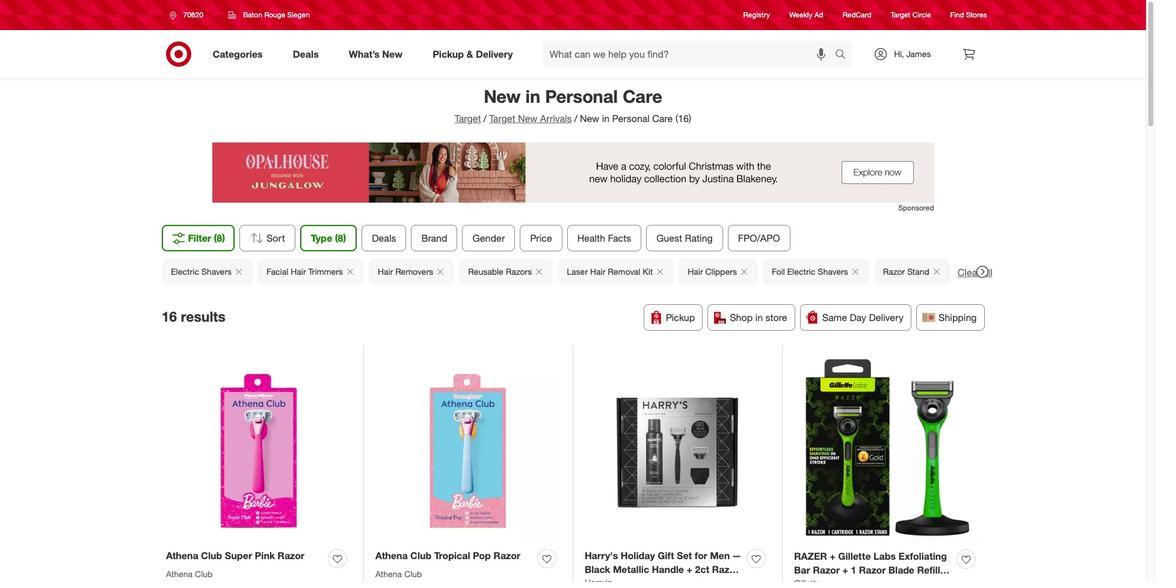 Task type: vqa. For each thing, say whether or not it's contained in the screenshot.
Offers
no



Task type: locate. For each thing, give the bounding box(es) containing it.
athena club down athena club tropical pop razor link
[[375, 569, 422, 579]]

sort
[[267, 232, 285, 244]]

deals inside "button"
[[372, 232, 396, 244]]

stand down labs
[[883, 578, 910, 582]]

blade down labs
[[889, 564, 915, 576]]

stand
[[907, 267, 929, 277], [883, 578, 910, 582]]

2 athena club from the left
[[375, 569, 422, 579]]

(8) right type
[[335, 232, 346, 244]]

club left the tropical
[[410, 550, 432, 562]]

facts
[[608, 232, 631, 244]]

foil electric shavers
[[772, 267, 848, 277]]

facial hair trimmers
[[266, 267, 343, 277]]

1 horizontal spatial athena club link
[[375, 569, 422, 581]]

deals link
[[283, 41, 334, 67]]

blade
[[889, 564, 915, 576], [585, 577, 611, 582]]

gender button
[[462, 225, 515, 251]]

what's
[[349, 48, 380, 60]]

1 shavers from the left
[[201, 267, 231, 277]]

athena club link down athena club super pink razor link
[[166, 569, 213, 581]]

find
[[950, 10, 964, 20]]

shavers up same
[[818, 267, 848, 277]]

0 horizontal spatial delivery
[[476, 48, 513, 60]]

(8) for filter (8)
[[214, 232, 225, 244]]

1 vertical spatial deals
[[372, 232, 396, 244]]

1 horizontal spatial target
[[489, 113, 515, 125]]

premium
[[794, 578, 835, 582]]

0 vertical spatial deals
[[293, 48, 319, 60]]

delivery inside same day delivery button
[[869, 312, 904, 324]]

1 horizontal spatial deals
[[372, 232, 396, 244]]

0 horizontal spatial pickup
[[433, 48, 464, 60]]

delivery for same day delivery
[[869, 312, 904, 324]]

2 athena club link from the left
[[375, 569, 422, 581]]

in right arrivals
[[602, 113, 610, 125]]

1 vertical spatial &
[[943, 564, 950, 576]]

electric inside 'button'
[[787, 267, 815, 277]]

athena
[[166, 550, 198, 562], [375, 550, 408, 562], [166, 569, 193, 579], [375, 569, 402, 579]]

0 horizontal spatial athena club
[[166, 569, 213, 579]]

store
[[766, 312, 787, 324]]

exfoliating
[[899, 551, 947, 563]]

razor inside button
[[883, 267, 905, 277]]

16 results
[[162, 308, 226, 325]]

1 athena club link from the left
[[166, 569, 213, 581]]

target circle
[[891, 10, 931, 20]]

2 electric from the left
[[787, 267, 815, 277]]

1 vertical spatial pickup
[[666, 312, 695, 324]]

0 horizontal spatial in
[[526, 85, 540, 107]]

hair left clippers
[[688, 267, 703, 277]]

in
[[526, 85, 540, 107], [602, 113, 610, 125], [755, 312, 763, 324]]

+
[[830, 551, 836, 563], [687, 564, 692, 576], [843, 564, 848, 576], [665, 577, 671, 582]]

what's new link
[[339, 41, 418, 67]]

club down athena club tropical pop razor link
[[404, 569, 422, 579]]

0 horizontal spatial electric
[[171, 267, 199, 277]]

sort button
[[239, 225, 295, 251]]

0 vertical spatial blade
[[889, 564, 915, 576]]

filter
[[188, 232, 211, 244]]

1 horizontal spatial blade
[[889, 564, 915, 576]]

1 horizontal spatial (8)
[[335, 232, 346, 244]]

club down athena club super pink razor link
[[195, 569, 213, 579]]

(16)
[[676, 113, 691, 125]]

1 horizontal spatial athena club
[[375, 569, 422, 579]]

athena for athena club link associated with athena club super pink razor
[[166, 569, 193, 579]]

70820 button
[[162, 4, 216, 26]]

hair left removers
[[378, 267, 393, 277]]

redcard link
[[843, 10, 872, 20]]

brand
[[421, 232, 447, 244]]

electric shavers button
[[162, 259, 252, 285]]

/ right arrivals
[[574, 113, 578, 125]]

baton
[[243, 10, 262, 19]]

0 horizontal spatial deals
[[293, 48, 319, 60]]

0 vertical spatial care
[[623, 85, 662, 107]]

+ down 'handle'
[[665, 577, 671, 582]]

athena club tropical pop razor image
[[375, 357, 561, 542], [375, 357, 561, 542]]

hair right "facial"
[[290, 267, 306, 277]]

handle
[[652, 564, 684, 576]]

&
[[467, 48, 473, 60], [943, 564, 950, 576]]

for
[[695, 550, 707, 562]]

new left arrivals
[[518, 113, 538, 125]]

trimmers
[[308, 267, 343, 277]]

0 horizontal spatial athena club link
[[166, 569, 213, 581]]

athena club super pink razor link
[[166, 549, 304, 563]]

1 athena club from the left
[[166, 569, 213, 579]]

electric down filter (8) button
[[171, 267, 199, 277]]

in for shop
[[755, 312, 763, 324]]

foil
[[772, 267, 785, 277]]

in up target new arrivals 'link'
[[526, 85, 540, 107]]

1 electric from the left
[[171, 267, 199, 277]]

pickup inside button
[[666, 312, 695, 324]]

blade down black
[[585, 577, 611, 582]]

club for athena club super pink razor link
[[201, 550, 222, 562]]

refill
[[917, 564, 940, 576]]

1 horizontal spatial pickup
[[666, 312, 695, 324]]

razor down men
[[712, 564, 739, 576]]

2 / from the left
[[574, 113, 578, 125]]

athena club link down athena club tropical pop razor link
[[375, 569, 422, 581]]

weekly ad link
[[789, 10, 824, 20]]

What can we help you find? suggestions appear below search field
[[542, 41, 838, 67]]

70820
[[183, 10, 203, 19]]

razor up same day delivery
[[883, 267, 905, 277]]

rouge
[[264, 10, 285, 19]]

1 horizontal spatial electric
[[787, 267, 815, 277]]

athena club for athena club super pink razor
[[166, 569, 213, 579]]

athena club link for athena club super pink razor
[[166, 569, 213, 581]]

0 horizontal spatial blade
[[585, 577, 611, 582]]

laser hair removal kit button
[[558, 259, 674, 285]]

brand button
[[411, 225, 458, 251]]

1 horizontal spatial &
[[943, 564, 950, 576]]

shop in store button
[[708, 304, 795, 331]]

/
[[483, 113, 487, 125], [574, 113, 578, 125]]

target link
[[455, 113, 481, 125]]

0 horizontal spatial (8)
[[214, 232, 225, 244]]

in inside shop in store button
[[755, 312, 763, 324]]

0 vertical spatial stand
[[907, 267, 929, 277]]

1 vertical spatial delivery
[[869, 312, 904, 324]]

+ left 1
[[843, 564, 848, 576]]

new right what's
[[382, 48, 403, 60]]

registry
[[743, 10, 770, 20]]

personal left the (16)
[[612, 113, 650, 125]]

0 vertical spatial pickup
[[433, 48, 464, 60]]

athena club down athena club super pink razor link
[[166, 569, 213, 579]]

siegen
[[287, 10, 310, 19]]

pink
[[255, 550, 275, 562]]

in left the store
[[755, 312, 763, 324]]

razer + gillette labs exfoliating bar razor + 1 razor blade refill & premium magnetic stand image
[[794, 357, 980, 543], [794, 357, 980, 543]]

health facts
[[577, 232, 631, 244]]

health facts button
[[567, 225, 642, 251]]

razer + gillette labs exfoliating bar razor + 1 razor blade refill & premium magnetic stand link
[[794, 550, 952, 582]]

1 vertical spatial blade
[[585, 577, 611, 582]]

shavers
[[201, 267, 231, 277], [818, 267, 848, 277]]

athena for athena club super pink razor link
[[166, 550, 198, 562]]

pickup & delivery
[[433, 48, 513, 60]]

2 shavers from the left
[[818, 267, 848, 277]]

find stores link
[[950, 10, 987, 20]]

(8) right filter
[[214, 232, 225, 244]]

1 horizontal spatial /
[[574, 113, 578, 125]]

tropical
[[434, 550, 470, 562]]

clear all button
[[957, 266, 992, 280]]

0 horizontal spatial &
[[467, 48, 473, 60]]

fpo/apo button
[[728, 225, 790, 251]]

club for athena club tropical pop razor link
[[410, 550, 432, 562]]

personal
[[545, 85, 618, 107], [612, 113, 650, 125]]

2 hair from the left
[[378, 267, 393, 277]]

cartridges
[[613, 577, 663, 582]]

shavers down the filter (8)
[[201, 267, 231, 277]]

stand left clear
[[907, 267, 929, 277]]

athena club for athena club tropical pop razor
[[375, 569, 422, 579]]

1 vertical spatial stand
[[883, 578, 910, 582]]

electric right foil
[[787, 267, 815, 277]]

pickup button
[[644, 304, 703, 331]]

day
[[850, 312, 866, 324]]

reusable
[[468, 267, 503, 277]]

1 horizontal spatial delivery
[[869, 312, 904, 324]]

1 horizontal spatial in
[[602, 113, 610, 125]]

0 horizontal spatial /
[[483, 113, 487, 125]]

2 horizontal spatial in
[[755, 312, 763, 324]]

0 vertical spatial delivery
[[476, 48, 513, 60]]

health
[[577, 232, 605, 244]]

laser
[[567, 267, 588, 277]]

2 (8) from the left
[[335, 232, 346, 244]]

deals down siegen
[[293, 48, 319, 60]]

/ right target link
[[483, 113, 487, 125]]

1 vertical spatial in
[[602, 113, 610, 125]]

deals button
[[362, 225, 406, 251]]

0 horizontal spatial shavers
[[201, 267, 231, 277]]

circle
[[913, 10, 931, 20]]

club left super
[[201, 550, 222, 562]]

personal up arrivals
[[545, 85, 618, 107]]

new right arrivals
[[580, 113, 599, 125]]

harry's holiday gift set for men — black metallic handle + 2ct razor blade cartridges + travel bla link
[[585, 549, 742, 582]]

(8) inside button
[[214, 232, 225, 244]]

laser hair removal kit
[[567, 267, 653, 277]]

delivery inside pickup & delivery link
[[476, 48, 513, 60]]

athena club super pink razor
[[166, 550, 304, 562]]

athena club super pink razor image
[[166, 357, 351, 542], [166, 357, 351, 542]]

0 vertical spatial in
[[526, 85, 540, 107]]

1 (8) from the left
[[214, 232, 225, 244]]

hair right laser
[[590, 267, 605, 277]]

athena club
[[166, 569, 213, 579], [375, 569, 422, 579]]

2 vertical spatial in
[[755, 312, 763, 324]]

+ up the travel at the right bottom
[[687, 564, 692, 576]]

harry's holiday gift set for men — black metallic handle + 2ct razor blade cartridges + travel blade cover + 1 foaming shave gel image
[[585, 357, 770, 542], [585, 357, 770, 542]]

1 horizontal spatial shavers
[[818, 267, 848, 277]]

removal
[[608, 267, 640, 277]]

facial hair trimmers button
[[257, 259, 364, 285]]

deals up hair removers
[[372, 232, 396, 244]]



Task type: describe. For each thing, give the bounding box(es) containing it.
facial
[[266, 267, 288, 277]]

athena club tropical pop razor link
[[375, 549, 520, 563]]

razor right pink
[[278, 550, 304, 562]]

blade inside harry's holiday gift set for men — black metallic handle + 2ct razor blade cartridges + travel bla
[[585, 577, 611, 582]]

clear all
[[957, 267, 992, 279]]

delivery for pickup & delivery
[[476, 48, 513, 60]]

filter (8) button
[[162, 225, 235, 251]]

clippers
[[705, 267, 737, 277]]

fpo/apo
[[738, 232, 780, 244]]

find stores
[[950, 10, 987, 20]]

pickup & delivery link
[[422, 41, 528, 67]]

holiday
[[621, 550, 655, 562]]

advertisement region
[[212, 143, 934, 203]]

gift
[[658, 550, 674, 562]]

in for new
[[526, 85, 540, 107]]

razor up magnetic
[[859, 564, 886, 576]]

rating
[[685, 232, 713, 244]]

(8) for type (8)
[[335, 232, 346, 244]]

hair removers
[[378, 267, 433, 277]]

registry link
[[743, 10, 770, 20]]

2ct
[[695, 564, 709, 576]]

shop
[[730, 312, 753, 324]]

—
[[733, 550, 741, 562]]

super
[[225, 550, 252, 562]]

baton rouge siegen
[[243, 10, 310, 19]]

stand inside button
[[907, 267, 929, 277]]

reusable razors
[[468, 267, 532, 277]]

0 horizontal spatial target
[[455, 113, 481, 125]]

shipping
[[939, 312, 977, 324]]

shavers inside 'button'
[[818, 267, 848, 277]]

search
[[830, 49, 859, 61]]

new in personal care target / target new arrivals / new in personal care (16)
[[455, 85, 691, 125]]

2 horizontal spatial target
[[891, 10, 911, 20]]

same day delivery
[[822, 312, 904, 324]]

categories
[[213, 48, 263, 60]]

shop in store
[[730, 312, 787, 324]]

gender
[[473, 232, 505, 244]]

hi,
[[894, 49, 904, 59]]

stores
[[966, 10, 987, 20]]

0 vertical spatial personal
[[545, 85, 618, 107]]

kit
[[642, 267, 653, 277]]

athena club link for athena club tropical pop razor
[[375, 569, 422, 581]]

pickup for pickup
[[666, 312, 695, 324]]

price
[[530, 232, 552, 244]]

harry's
[[585, 550, 618, 562]]

4 hair from the left
[[688, 267, 703, 277]]

razor inside harry's holiday gift set for men — black metallic handle + 2ct razor blade cartridges + travel bla
[[712, 564, 739, 576]]

target circle link
[[891, 10, 931, 20]]

3 hair from the left
[[590, 267, 605, 277]]

reusable razors button
[[459, 259, 553, 285]]

price button
[[520, 225, 562, 251]]

bar
[[794, 564, 810, 576]]

filter (8)
[[188, 232, 225, 244]]

guest rating
[[657, 232, 713, 244]]

pickup for pickup & delivery
[[433, 48, 464, 60]]

1 hair from the left
[[290, 267, 306, 277]]

sponsored
[[899, 203, 934, 212]]

results
[[181, 308, 226, 325]]

razor right pop
[[494, 550, 520, 562]]

+ left gillette
[[830, 551, 836, 563]]

16
[[162, 308, 177, 325]]

clear
[[957, 267, 980, 279]]

ad
[[815, 10, 824, 20]]

club for athena club link related to athena club tropical pop razor
[[404, 569, 422, 579]]

shavers inside button
[[201, 267, 231, 277]]

razer + gillette labs exfoliating bar razor + 1 razor blade refill & premium magnetic stand
[[794, 551, 950, 582]]

travel
[[674, 577, 700, 582]]

guest rating button
[[646, 225, 723, 251]]

0 vertical spatial &
[[467, 48, 473, 60]]

razor stand button
[[874, 259, 950, 285]]

pop
[[473, 550, 491, 562]]

athena club tropical pop razor
[[375, 550, 520, 562]]

athena for athena club link related to athena club tropical pop razor
[[375, 569, 402, 579]]

deals for deals "button" at the left of page
[[372, 232, 396, 244]]

weekly
[[789, 10, 813, 20]]

what's new
[[349, 48, 403, 60]]

baton rouge siegen button
[[221, 4, 318, 26]]

electric inside button
[[171, 267, 199, 277]]

1 vertical spatial personal
[[612, 113, 650, 125]]

razor stand
[[883, 267, 929, 277]]

foil electric shavers button
[[763, 259, 869, 285]]

athena for athena club tropical pop razor link
[[375, 550, 408, 562]]

razors
[[506, 267, 532, 277]]

hair clippers button
[[679, 259, 758, 285]]

electric shavers
[[171, 267, 231, 277]]

hair removers button
[[368, 259, 454, 285]]

1 / from the left
[[483, 113, 487, 125]]

razer
[[794, 551, 827, 563]]

deals for deals link
[[293, 48, 319, 60]]

club for athena club link associated with athena club super pink razor
[[195, 569, 213, 579]]

hi, james
[[894, 49, 931, 59]]

metallic
[[613, 564, 649, 576]]

set
[[677, 550, 692, 562]]

target new arrivals link
[[489, 113, 572, 125]]

redcard
[[843, 10, 872, 20]]

blade inside razer + gillette labs exfoliating bar razor + 1 razor blade refill & premium magnetic stand
[[889, 564, 915, 576]]

shipping button
[[916, 304, 985, 331]]

james
[[906, 49, 931, 59]]

new up target new arrivals 'link'
[[484, 85, 521, 107]]

stand inside razer + gillette labs exfoliating bar razor + 1 razor blade refill & premium magnetic stand
[[883, 578, 910, 582]]

hair clippers
[[688, 267, 737, 277]]

type
[[311, 232, 332, 244]]

razor up premium
[[813, 564, 840, 576]]

1 vertical spatial care
[[652, 113, 673, 125]]

all
[[983, 267, 992, 279]]

& inside razer + gillette labs exfoliating bar razor + 1 razor blade refill & premium magnetic stand
[[943, 564, 950, 576]]



